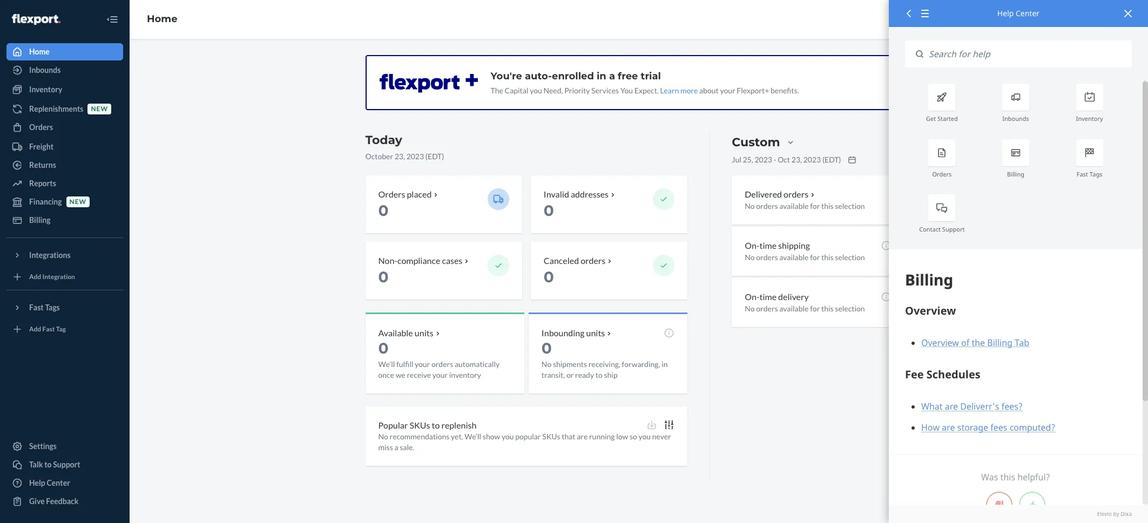 Task type: describe. For each thing, give the bounding box(es) containing it.
settings
[[29, 442, 57, 451]]

elevio
[[1097, 510, 1112, 518]]

to inside talk to support button
[[44, 460, 52, 469]]

freight
[[29, 142, 54, 151]]

on-time shipping
[[745, 240, 810, 251]]

show
[[483, 432, 500, 441]]

reports link
[[6, 175, 123, 192]]

settings link
[[6, 438, 123, 455]]

jul 25, 2023 - oct 23, 2023 ( edt )
[[732, 155, 841, 164]]

give feedback
[[29, 497, 79, 506]]

tag
[[56, 325, 66, 333]]

2 horizontal spatial 2023
[[803, 155, 821, 164]]

freight link
[[6, 138, 123, 156]]

add integration link
[[6, 268, 123, 286]]

you
[[620, 86, 633, 95]]

enrolled
[[552, 70, 594, 82]]

1 horizontal spatial 2023
[[755, 155, 772, 164]]

orders down on-time delivery
[[756, 304, 778, 313]]

on- for on-time delivery
[[745, 291, 760, 302]]

capital
[[505, 86, 528, 95]]

canceled orders
[[544, 255, 606, 266]]

financing
[[29, 197, 62, 206]]

ship
[[604, 370, 618, 379]]

no for on-time shipping
[[745, 253, 755, 262]]

flexport logo image
[[12, 14, 60, 25]]

0 we'll fulfill your orders automatically once we receive your inventory
[[378, 339, 500, 379]]

no for on-time delivery
[[745, 304, 755, 313]]

or
[[566, 370, 574, 379]]

1 horizontal spatial tags
[[1090, 170, 1103, 178]]

1 available from the top
[[779, 201, 809, 211]]

billing inside billing link
[[29, 215, 51, 225]]

forwarding,
[[622, 359, 660, 369]]

inbounding units
[[542, 328, 605, 338]]

0 vertical spatial home link
[[147, 13, 177, 25]]

inbounds link
[[6, 62, 123, 79]]

0 inside "0 no shipments receiving, forwarding, in transit, or ready to ship"
[[542, 339, 552, 357]]

0 vertical spatial fast
[[1077, 170, 1088, 178]]

inventory
[[449, 370, 481, 379]]

0 vertical spatial help
[[997, 8, 1014, 18]]

popular
[[378, 420, 408, 430]]

2 vertical spatial your
[[433, 370, 448, 379]]

available
[[378, 328, 413, 338]]

talk
[[29, 460, 43, 469]]

1 horizontal spatial billing
[[1007, 170, 1025, 178]]

cases
[[442, 255, 462, 266]]

started
[[938, 115, 958, 123]]

receive
[[407, 370, 431, 379]]

dixa
[[1121, 510, 1132, 518]]

0 horizontal spatial you
[[502, 432, 514, 441]]

non-
[[378, 255, 397, 266]]

on- for on-time shipping
[[745, 240, 760, 251]]

priority
[[564, 86, 590, 95]]

orders inside 0 we'll fulfill your orders automatically once we receive your inventory
[[431, 359, 453, 369]]

miss
[[378, 443, 393, 452]]

orders placed
[[378, 189, 432, 199]]

ready
[[575, 370, 594, 379]]

custom
[[732, 135, 780, 150]]

0 vertical spatial center
[[1016, 8, 1040, 18]]

contact support
[[919, 225, 965, 233]]

invalid addresses
[[544, 189, 609, 199]]

0 vertical spatial support
[[942, 225, 965, 233]]

auto-
[[525, 70, 552, 82]]

in inside the you're auto-enrolled in a free trial the capital you need, priority services you expect. learn more about your flexport+ benefits.
[[597, 70, 606, 82]]

available units
[[378, 328, 433, 338]]

0 vertical spatial orders
[[29, 123, 53, 132]]

no inside "0 no shipments receiving, forwarding, in transit, or ready to ship"
[[542, 359, 552, 369]]

get started
[[926, 115, 958, 123]]

help center link
[[6, 475, 123, 492]]

orders down on-time shipping
[[756, 253, 778, 262]]

services
[[591, 86, 619, 95]]

units for inbounding units
[[586, 328, 605, 338]]

that
[[562, 432, 575, 441]]

delivered orders
[[745, 189, 809, 199]]

0 for orders
[[378, 201, 389, 220]]

25,
[[743, 155, 753, 164]]

delivery
[[778, 291, 809, 302]]

was this helpful?
[[981, 472, 1050, 484]]

1 for from the top
[[810, 201, 820, 211]]

skus inside no recommendations yet. we'll show you popular skus that are running low so you never miss a sale.
[[542, 432, 560, 441]]

about
[[699, 86, 719, 95]]

by
[[1113, 510, 1119, 518]]

2 horizontal spatial you
[[639, 432, 651, 441]]

delivered
[[745, 189, 782, 199]]

add fast tag
[[29, 325, 66, 333]]

need,
[[544, 86, 563, 95]]

add for add integration
[[29, 273, 41, 281]]

1 horizontal spatial 23,
[[792, 155, 802, 164]]

popular
[[515, 432, 541, 441]]

time for shipping
[[760, 240, 777, 251]]

sale.
[[400, 443, 414, 452]]

compliance
[[397, 255, 440, 266]]

oct
[[778, 155, 790, 164]]

today october 23, 2023 ( edt )
[[365, 133, 444, 161]]

for for on-time shipping
[[810, 253, 820, 262]]

your inside the you're auto-enrolled in a free trial the capital you need, priority services you expect. learn more about your flexport+ benefits.
[[720, 86, 735, 95]]

flexport+
[[737, 86, 769, 95]]

invalid
[[544, 189, 569, 199]]

0 horizontal spatial your
[[415, 359, 430, 369]]

october
[[365, 152, 393, 161]]

popular skus to replenish
[[378, 420, 477, 430]]

once
[[378, 370, 394, 379]]

helpful?
[[1018, 472, 1050, 484]]

automatically
[[455, 359, 500, 369]]

today
[[365, 133, 402, 147]]

23, inside the today october 23, 2023 ( edt )
[[395, 152, 405, 161]]

a inside the you're auto-enrolled in a free trial the capital you need, priority services you expect. learn more about your flexport+ benefits.
[[609, 70, 615, 82]]

fast tags button
[[6, 299, 123, 316]]

orders right canceled
[[581, 255, 606, 266]]

benefits.
[[771, 86, 799, 95]]

1 vertical spatial home
[[29, 47, 50, 56]]

0 inside 0 we'll fulfill your orders automatically once we receive your inventory
[[378, 339, 389, 357]]

inventory link
[[6, 81, 123, 98]]

non-compliance cases
[[378, 255, 462, 266]]

no recommendations yet. we'll show you popular skus that are running low so you never miss a sale.
[[378, 432, 671, 452]]

reports
[[29, 179, 56, 188]]

fulfill
[[396, 359, 413, 369]]

0 for invalid
[[544, 201, 554, 220]]

1 selection from the top
[[835, 201, 865, 211]]

never
[[652, 432, 671, 441]]

Search search field
[[924, 41, 1132, 68]]

you're auto-enrolled in a free trial the capital you need, priority services you expect. learn more about your flexport+ benefits.
[[491, 70, 799, 95]]

no down "delivered"
[[745, 201, 755, 211]]

1 horizontal spatial inbounds
[[1002, 115, 1029, 123]]



Task type: vqa. For each thing, say whether or not it's contained in the screenshot.
25,
yes



Task type: locate. For each thing, give the bounding box(es) containing it.
help up give
[[29, 479, 45, 488]]

home link up inbounds link at top left
[[6, 43, 123, 60]]

get
[[926, 115, 936, 123]]

1 vertical spatial tags
[[45, 303, 60, 312]]

)
[[442, 152, 444, 161], [839, 155, 841, 164]]

0 horizontal spatial help
[[29, 479, 45, 488]]

placed
[[407, 189, 432, 199]]

support inside button
[[53, 460, 80, 469]]

2023 right october
[[406, 152, 424, 161]]

no orders available for this selection for delivery
[[745, 304, 865, 313]]

no inside no recommendations yet. we'll show you popular skus that are running low so you never miss a sale.
[[378, 432, 388, 441]]

new up orders link
[[91, 105, 108, 113]]

0 down orders placed
[[378, 201, 389, 220]]

help up search search box
[[997, 8, 1014, 18]]

on- left shipping
[[745, 240, 760, 251]]

time for delivery
[[760, 291, 777, 302]]

talk to support button
[[6, 456, 123, 474]]

home right close navigation icon at the top
[[147, 13, 177, 25]]

0 horizontal spatial skus
[[410, 420, 430, 430]]

( inside the today october 23, 2023 ( edt )
[[425, 152, 428, 161]]

0 horizontal spatial help center
[[29, 479, 70, 488]]

1 vertical spatial inventory
[[1076, 115, 1103, 123]]

units for available units
[[415, 328, 433, 338]]

0 vertical spatial add
[[29, 273, 41, 281]]

you're
[[491, 70, 522, 82]]

available for delivery
[[779, 304, 809, 313]]

-
[[774, 155, 776, 164]]

1 vertical spatial inbounds
[[1002, 115, 1029, 123]]

23, right october
[[395, 152, 405, 161]]

new down reports link
[[69, 198, 86, 206]]

orders right "delivered"
[[784, 189, 809, 199]]

a left sale.
[[394, 443, 398, 452]]

0 vertical spatial your
[[720, 86, 735, 95]]

selection for on-time delivery
[[835, 304, 865, 313]]

add for add fast tag
[[29, 325, 41, 333]]

( right oct at the right top of the page
[[822, 155, 825, 164]]

1 vertical spatial new
[[69, 198, 86, 206]]

no
[[745, 201, 755, 211], [745, 253, 755, 262], [745, 304, 755, 313], [542, 359, 552, 369], [378, 432, 388, 441]]

in up services
[[597, 70, 606, 82]]

2 add from the top
[[29, 325, 41, 333]]

this
[[821, 201, 834, 211], [821, 253, 834, 262], [821, 304, 834, 313], [1001, 472, 1015, 484]]

receiving,
[[589, 359, 620, 369]]

home link right close navigation icon at the top
[[147, 13, 177, 25]]

2 vertical spatial fast
[[42, 325, 55, 333]]

center down talk to support
[[47, 479, 70, 488]]

1 add from the top
[[29, 273, 41, 281]]

1 horizontal spatial help center
[[997, 8, 1040, 18]]

2 vertical spatial available
[[779, 304, 809, 313]]

1 vertical spatial your
[[415, 359, 430, 369]]

to left ship
[[596, 370, 603, 379]]

home up inbounds link at top left
[[29, 47, 50, 56]]

1 vertical spatial skus
[[542, 432, 560, 441]]

1 vertical spatial support
[[53, 460, 80, 469]]

help center up give feedback
[[29, 479, 70, 488]]

shipping
[[778, 240, 810, 251]]

feedback
[[46, 497, 79, 506]]

your right receive
[[433, 370, 448, 379]]

support down settings link
[[53, 460, 80, 469]]

2 available from the top
[[779, 253, 809, 262]]

no orders available for this selection down delivery
[[745, 304, 865, 313]]

tags
[[1090, 170, 1103, 178], [45, 303, 60, 312]]

0 vertical spatial selection
[[835, 201, 865, 211]]

to right the talk
[[44, 460, 52, 469]]

learn more link
[[660, 86, 698, 95]]

support
[[942, 225, 965, 233], [53, 460, 80, 469]]

2 no orders available for this selection from the top
[[745, 253, 865, 262]]

help inside help center link
[[29, 479, 45, 488]]

a left free
[[609, 70, 615, 82]]

contact
[[919, 225, 941, 233]]

no for popular skus to replenish
[[378, 432, 388, 441]]

replenish
[[441, 420, 477, 430]]

to inside "0 no shipments receiving, forwarding, in transit, or ready to ship"
[[596, 370, 603, 379]]

are
[[577, 432, 588, 441]]

on- left delivery
[[745, 291, 760, 302]]

1 on- from the top
[[745, 240, 760, 251]]

orders up inventory
[[431, 359, 453, 369]]

1 vertical spatial to
[[432, 420, 440, 430]]

in inside "0 no shipments receiving, forwarding, in transit, or ready to ship"
[[662, 359, 668, 369]]

1 vertical spatial billing
[[29, 215, 51, 225]]

fast inside add fast tag 'link'
[[42, 325, 55, 333]]

add left integration
[[29, 273, 41, 281]]

0 horizontal spatial fast tags
[[29, 303, 60, 312]]

no up miss
[[378, 432, 388, 441]]

you right the show
[[502, 432, 514, 441]]

2 units from the left
[[586, 328, 605, 338]]

0 vertical spatial fast tags
[[1077, 170, 1103, 178]]

0 horizontal spatial 23,
[[395, 152, 405, 161]]

we
[[396, 370, 405, 379]]

edt up placed on the top
[[428, 152, 442, 161]]

0 vertical spatial new
[[91, 105, 108, 113]]

2 selection from the top
[[835, 253, 865, 262]]

1 horizontal spatial home
[[147, 13, 177, 25]]

0 vertical spatial skus
[[410, 420, 430, 430]]

1 horizontal spatial we'll
[[465, 432, 481, 441]]

we'll right yet.
[[465, 432, 481, 441]]

learn
[[660, 86, 679, 95]]

) inside the today october 23, 2023 ( edt )
[[442, 152, 444, 161]]

fast
[[1077, 170, 1088, 178], [29, 303, 44, 312], [42, 325, 55, 333]]

1 vertical spatial in
[[662, 359, 668, 369]]

2 time from the top
[[760, 291, 777, 302]]

0 for canceled
[[544, 268, 554, 286]]

returns link
[[6, 157, 123, 174]]

help center up search search box
[[997, 8, 1040, 18]]

new for replenishments
[[91, 105, 108, 113]]

3 for from the top
[[810, 304, 820, 313]]

you down auto- on the left top of the page
[[530, 86, 542, 95]]

0 down available
[[378, 339, 389, 357]]

1 horizontal spatial in
[[662, 359, 668, 369]]

2 horizontal spatial to
[[596, 370, 603, 379]]

0 horizontal spatial inbounds
[[29, 65, 61, 75]]

we'll up the once at bottom left
[[378, 359, 395, 369]]

integration
[[42, 273, 75, 281]]

2023
[[406, 152, 424, 161], [755, 155, 772, 164], [803, 155, 821, 164]]

so
[[630, 432, 637, 441]]

0 down invalid
[[544, 201, 554, 220]]

time left delivery
[[760, 291, 777, 302]]

inventory
[[29, 85, 62, 94], [1076, 115, 1103, 123]]

your
[[720, 86, 735, 95], [415, 359, 430, 369], [433, 370, 448, 379]]

( up placed on the top
[[425, 152, 428, 161]]

help center
[[997, 8, 1040, 18], [29, 479, 70, 488]]

to up recommendations
[[432, 420, 440, 430]]

2 horizontal spatial orders
[[932, 170, 952, 178]]

delivered orders button
[[745, 188, 817, 201]]

edt right oct at the right top of the page
[[825, 155, 839, 164]]

give feedback button
[[6, 493, 123, 510]]

2 vertical spatial no orders available for this selection
[[745, 304, 865, 313]]

was
[[981, 472, 998, 484]]

0 vertical spatial on-
[[745, 240, 760, 251]]

0 horizontal spatial (
[[425, 152, 428, 161]]

0 horizontal spatial to
[[44, 460, 52, 469]]

0 no shipments receiving, forwarding, in transit, or ready to ship
[[542, 339, 668, 379]]

1 horizontal spatial fast tags
[[1077, 170, 1103, 178]]

billing
[[1007, 170, 1025, 178], [29, 215, 51, 225]]

0 horizontal spatial 2023
[[406, 152, 424, 161]]

more
[[681, 86, 698, 95]]

no orders available for this selection down shipping
[[745, 253, 865, 262]]

skus up recommendations
[[410, 420, 430, 430]]

tags inside dropdown button
[[45, 303, 60, 312]]

add fast tag link
[[6, 321, 123, 338]]

no down on-time shipping
[[745, 253, 755, 262]]

0 vertical spatial for
[[810, 201, 820, 211]]

(
[[425, 152, 428, 161], [822, 155, 825, 164]]

on-time delivery
[[745, 291, 809, 302]]

1 vertical spatial fast tags
[[29, 303, 60, 312]]

elevio by dixa
[[1097, 510, 1132, 518]]

2 vertical spatial selection
[[835, 304, 865, 313]]

edt inside the today october 23, 2023 ( edt )
[[428, 152, 442, 161]]

fast tags inside dropdown button
[[29, 303, 60, 312]]

0 vertical spatial a
[[609, 70, 615, 82]]

1 horizontal spatial center
[[1016, 8, 1040, 18]]

in right "forwarding," at the right bottom
[[662, 359, 668, 369]]

0 vertical spatial inventory
[[29, 85, 62, 94]]

1 horizontal spatial )
[[839, 155, 841, 164]]

no orders available for this selection for shipping
[[745, 253, 865, 262]]

0 horizontal spatial )
[[442, 152, 444, 161]]

0 vertical spatial time
[[760, 240, 777, 251]]

1 horizontal spatial you
[[530, 86, 542, 95]]

0 horizontal spatial edt
[[428, 152, 442, 161]]

0 horizontal spatial a
[[394, 443, 398, 452]]

inventory inside inventory link
[[29, 85, 62, 94]]

2 vertical spatial orders
[[378, 189, 405, 199]]

0 vertical spatial help center
[[997, 8, 1040, 18]]

no up transit,
[[542, 359, 552, 369]]

0 down inbounding
[[542, 339, 552, 357]]

we'll inside no recommendations yet. we'll show you popular skus that are running low so you never miss a sale.
[[465, 432, 481, 441]]

your up receive
[[415, 359, 430, 369]]

add left tag at the left of page
[[29, 325, 41, 333]]

available for shipping
[[779, 253, 809, 262]]

talk to support
[[29, 460, 80, 469]]

available down delivered orders button
[[779, 201, 809, 211]]

recommendations
[[390, 432, 450, 441]]

units up "0 no shipments receiving, forwarding, in transit, or ready to ship"
[[586, 328, 605, 338]]

2023 right oct at the right top of the page
[[803, 155, 821, 164]]

the
[[491, 86, 503, 95]]

0 vertical spatial home
[[147, 13, 177, 25]]

units
[[415, 328, 433, 338], [586, 328, 605, 338]]

1 time from the top
[[760, 240, 777, 251]]

1 vertical spatial add
[[29, 325, 41, 333]]

available down shipping
[[779, 253, 809, 262]]

2 for from the top
[[810, 253, 820, 262]]

1 vertical spatial help center
[[29, 479, 70, 488]]

1 horizontal spatial your
[[433, 370, 448, 379]]

1 vertical spatial no orders available for this selection
[[745, 253, 865, 262]]

we'll inside 0 we'll fulfill your orders automatically once we receive your inventory
[[378, 359, 395, 369]]

add
[[29, 273, 41, 281], [29, 325, 41, 333]]

replenishments
[[29, 104, 83, 113]]

orders link
[[6, 119, 123, 136]]

support right the "contact"
[[942, 225, 965, 233]]

0 down non-
[[378, 268, 389, 286]]

available down delivery
[[779, 304, 809, 313]]

0 horizontal spatial units
[[415, 328, 433, 338]]

2023 inside the today october 23, 2023 ( edt )
[[406, 152, 424, 161]]

1 horizontal spatial skus
[[542, 432, 560, 441]]

addresses
[[571, 189, 609, 199]]

you right so
[[639, 432, 651, 441]]

1 horizontal spatial new
[[91, 105, 108, 113]]

orders down "delivered"
[[756, 201, 778, 211]]

integrations
[[29, 251, 71, 260]]

a inside no recommendations yet. we'll show you popular skus that are running low so you never miss a sale.
[[394, 443, 398, 452]]

1 vertical spatial on-
[[745, 291, 760, 302]]

0 horizontal spatial new
[[69, 198, 86, 206]]

trial
[[641, 70, 661, 82]]

orders inside button
[[784, 189, 809, 199]]

1 horizontal spatial home link
[[147, 13, 177, 25]]

returns
[[29, 160, 56, 170]]

1 no orders available for this selection from the top
[[745, 201, 865, 211]]

0 vertical spatial available
[[779, 201, 809, 211]]

0
[[378, 201, 389, 220], [544, 201, 554, 220], [378, 268, 389, 286], [544, 268, 554, 286], [378, 339, 389, 357], [542, 339, 552, 357]]

time
[[760, 240, 777, 251], [760, 291, 777, 302]]

no orders available for this selection down delivered orders button
[[745, 201, 865, 211]]

3 available from the top
[[779, 304, 809, 313]]

2023 left -
[[755, 155, 772, 164]]

skus left that
[[542, 432, 560, 441]]

0 horizontal spatial tags
[[45, 303, 60, 312]]

fast tags
[[1077, 170, 1103, 178], [29, 303, 60, 312]]

1 horizontal spatial to
[[432, 420, 440, 430]]

1 horizontal spatial units
[[586, 328, 605, 338]]

1 horizontal spatial edt
[[825, 155, 839, 164]]

we'll
[[378, 359, 395, 369], [465, 432, 481, 441]]

low
[[616, 432, 628, 441]]

1 vertical spatial center
[[47, 479, 70, 488]]

1 horizontal spatial (
[[822, 155, 825, 164]]

1 vertical spatial home link
[[6, 43, 123, 60]]

orders
[[29, 123, 53, 132], [932, 170, 952, 178], [378, 189, 405, 199]]

3 selection from the top
[[835, 304, 865, 313]]

1 units from the left
[[415, 328, 433, 338]]

0 for non-
[[378, 268, 389, 286]]

2 on- from the top
[[745, 291, 760, 302]]

time left shipping
[[760, 240, 777, 251]]

help
[[997, 8, 1014, 18], [29, 479, 45, 488]]

you inside the you're auto-enrolled in a free trial the capital you need, priority services you expect. learn more about your flexport+ benefits.
[[530, 86, 542, 95]]

canceled
[[544, 255, 579, 266]]

add inside 'link'
[[29, 325, 41, 333]]

0 horizontal spatial center
[[47, 479, 70, 488]]

23, right oct at the right top of the page
[[792, 155, 802, 164]]

transit,
[[542, 370, 565, 379]]

for for on-time delivery
[[810, 304, 820, 313]]

fast inside fast tags dropdown button
[[29, 303, 44, 312]]

0 vertical spatial tags
[[1090, 170, 1103, 178]]

jul
[[732, 155, 741, 164]]

a
[[609, 70, 615, 82], [394, 443, 398, 452]]

1 vertical spatial for
[[810, 253, 820, 262]]

center up search search box
[[1016, 8, 1040, 18]]

center
[[1016, 8, 1040, 18], [47, 479, 70, 488]]

0 horizontal spatial we'll
[[378, 359, 395, 369]]

2 vertical spatial to
[[44, 460, 52, 469]]

yet.
[[451, 432, 463, 441]]

your right about
[[720, 86, 735, 95]]

0 horizontal spatial billing
[[29, 215, 51, 225]]

integrations button
[[6, 247, 123, 264]]

0 vertical spatial inbounds
[[29, 65, 61, 75]]

1 vertical spatial we'll
[[465, 432, 481, 441]]

0 down canceled
[[544, 268, 554, 286]]

billing link
[[6, 212, 123, 229]]

for
[[810, 201, 820, 211], [810, 253, 820, 262], [810, 304, 820, 313]]

1 vertical spatial a
[[394, 443, 398, 452]]

3 no orders available for this selection from the top
[[745, 304, 865, 313]]

selection for on-time shipping
[[835, 253, 865, 262]]

1 vertical spatial time
[[760, 291, 777, 302]]

1 vertical spatial selection
[[835, 253, 865, 262]]

1 horizontal spatial inventory
[[1076, 115, 1103, 123]]

0 horizontal spatial home link
[[6, 43, 123, 60]]

0 vertical spatial no orders available for this selection
[[745, 201, 865, 211]]

new for financing
[[69, 198, 86, 206]]

units right available
[[415, 328, 433, 338]]

0 horizontal spatial orders
[[29, 123, 53, 132]]

close navigation image
[[106, 13, 119, 26]]

1 horizontal spatial orders
[[378, 189, 405, 199]]

shipments
[[553, 359, 587, 369]]

no down on-time delivery
[[745, 304, 755, 313]]

0 horizontal spatial in
[[597, 70, 606, 82]]

available
[[779, 201, 809, 211], [779, 253, 809, 262], [779, 304, 809, 313]]

1 horizontal spatial support
[[942, 225, 965, 233]]

0 horizontal spatial home
[[29, 47, 50, 56]]



